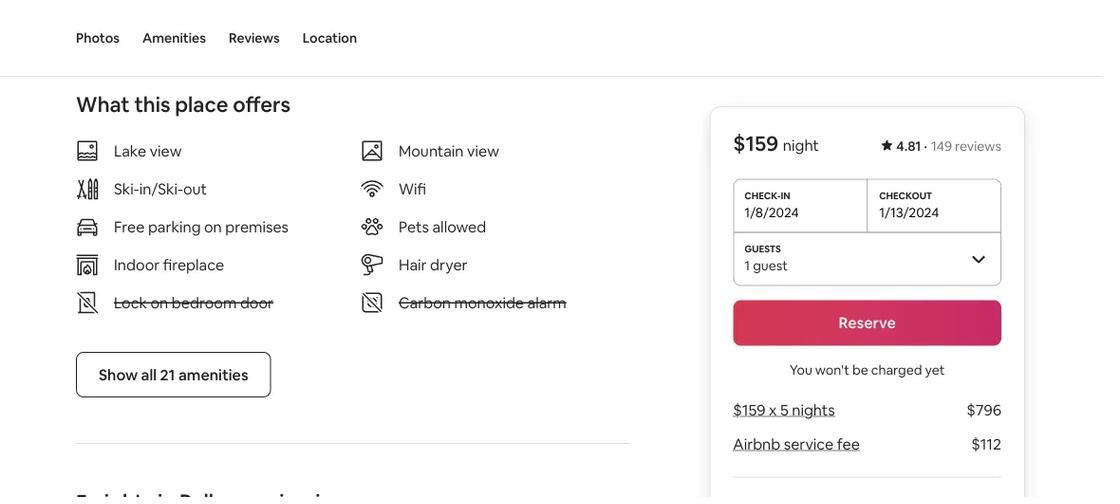 Task type: locate. For each thing, give the bounding box(es) containing it.
in/ski-
[[139, 179, 183, 198]]

lake
[[114, 141, 146, 160]]

$159
[[734, 130, 779, 157], [734, 401, 766, 420]]

fireplace
[[163, 255, 224, 274]]

on right the lock
[[151, 293, 168, 312]]

1 horizontal spatial on
[[204, 217, 222, 236]]

all
[[141, 365, 157, 385]]

0 horizontal spatial view
[[150, 141, 182, 160]]

1 view from the left
[[150, 141, 182, 160]]

1 horizontal spatial view
[[467, 141, 500, 160]]

$159 left night
[[734, 130, 779, 157]]

1 vertical spatial $159
[[734, 401, 766, 420]]

amenities
[[142, 29, 206, 47]]

1
[[745, 257, 751, 274]]

free parking on premises
[[114, 217, 289, 236]]

service
[[784, 435, 834, 455]]

offers
[[233, 91, 291, 118]]

4.81 · 149 reviews
[[897, 138, 1002, 155]]

airbnb service fee button
[[734, 435, 861, 455]]

mountain
[[399, 141, 464, 160]]

pets allowed
[[399, 217, 487, 236]]

1/8/2024
[[745, 204, 800, 221]]

0 horizontal spatial on
[[151, 293, 168, 312]]

airbnb service fee
[[734, 435, 861, 455]]

lock on bedroom door
[[114, 293, 274, 312]]

lake view
[[114, 141, 182, 160]]

1 $159 from the top
[[734, 130, 779, 157]]

show
[[99, 365, 138, 385]]

view for mountain view
[[467, 141, 500, 160]]

2 view from the left
[[467, 141, 500, 160]]

1 vertical spatial on
[[151, 293, 168, 312]]

bedroom
[[172, 293, 237, 312]]

fee
[[838, 435, 861, 455]]

photos button
[[76, 0, 120, 76]]

reviews
[[956, 138, 1002, 155]]

dryer
[[430, 255, 468, 274]]

what
[[76, 91, 130, 118]]

0 vertical spatial $159
[[734, 130, 779, 157]]

reviews button
[[229, 0, 280, 76]]

monoxide
[[455, 293, 524, 312]]

yet
[[926, 361, 946, 379]]

view
[[150, 141, 182, 160], [467, 141, 500, 160]]

reviews
[[229, 29, 280, 47]]

5
[[781, 401, 789, 420]]

this
[[134, 91, 171, 118]]

$159 left x
[[734, 401, 766, 420]]

2 $159 from the top
[[734, 401, 766, 420]]

mountain view
[[399, 141, 500, 160]]

view right "lake"
[[150, 141, 182, 160]]

out
[[183, 179, 207, 198]]

on right parking
[[204, 217, 222, 236]]

night
[[784, 136, 820, 155]]

amenities button
[[142, 0, 206, 76]]

view right mountain
[[467, 141, 500, 160]]

location button
[[303, 0, 357, 76]]

149
[[932, 138, 953, 155]]

on
[[204, 217, 222, 236], [151, 293, 168, 312]]



Task type: vqa. For each thing, say whether or not it's contained in the screenshot.
$159 Night
yes



Task type: describe. For each thing, give the bounding box(es) containing it.
x
[[770, 401, 777, 420]]

$159 x 5 nights
[[734, 401, 836, 420]]

place
[[175, 91, 229, 118]]

carbon
[[399, 293, 451, 312]]

charged
[[872, 361, 923, 379]]

amenities
[[178, 365, 248, 385]]

4.81
[[897, 138, 922, 155]]

parking
[[148, 217, 201, 236]]

carbon monoxide alarm
[[399, 293, 567, 312]]

$159 night
[[734, 130, 820, 157]]

reserve button
[[734, 301, 1002, 346]]

pets
[[399, 217, 429, 236]]

you won't be charged yet
[[790, 361, 946, 379]]

$159 x 5 nights button
[[734, 401, 836, 420]]

free
[[114, 217, 145, 236]]

·
[[925, 138, 928, 155]]

ski-in/ski-out
[[114, 179, 207, 198]]

hair dryer
[[399, 255, 468, 274]]

$112
[[972, 435, 1002, 455]]

hair
[[399, 255, 427, 274]]

reserve
[[839, 313, 897, 333]]

guest
[[753, 257, 788, 274]]

what this place offers
[[76, 91, 291, 118]]

airbnb
[[734, 435, 781, 455]]

door
[[240, 293, 274, 312]]

location
[[303, 29, 357, 47]]

indoor fireplace
[[114, 255, 224, 274]]

show all 21 amenities
[[99, 365, 248, 385]]

allowed
[[433, 217, 487, 236]]

you
[[790, 361, 813, 379]]

ski-
[[114, 179, 139, 198]]

be
[[853, 361, 869, 379]]

won't
[[816, 361, 850, 379]]

view for lake view
[[150, 141, 182, 160]]

indoor
[[114, 255, 160, 274]]

1 guest button
[[734, 232, 1002, 285]]

$159 for $159 night
[[734, 130, 779, 157]]

premises
[[225, 217, 289, 236]]

show all 21 amenities button
[[76, 352, 271, 398]]

1 guest
[[745, 257, 788, 274]]

alarm
[[528, 293, 567, 312]]

$796
[[967, 401, 1002, 420]]

1/13/2024
[[880, 204, 940, 221]]

nights
[[792, 401, 836, 420]]

photos
[[76, 29, 120, 47]]

21
[[160, 365, 175, 385]]

$159 for $159 x 5 nights
[[734, 401, 766, 420]]

0 vertical spatial on
[[204, 217, 222, 236]]

lock
[[114, 293, 147, 312]]

wifi
[[399, 179, 427, 198]]



